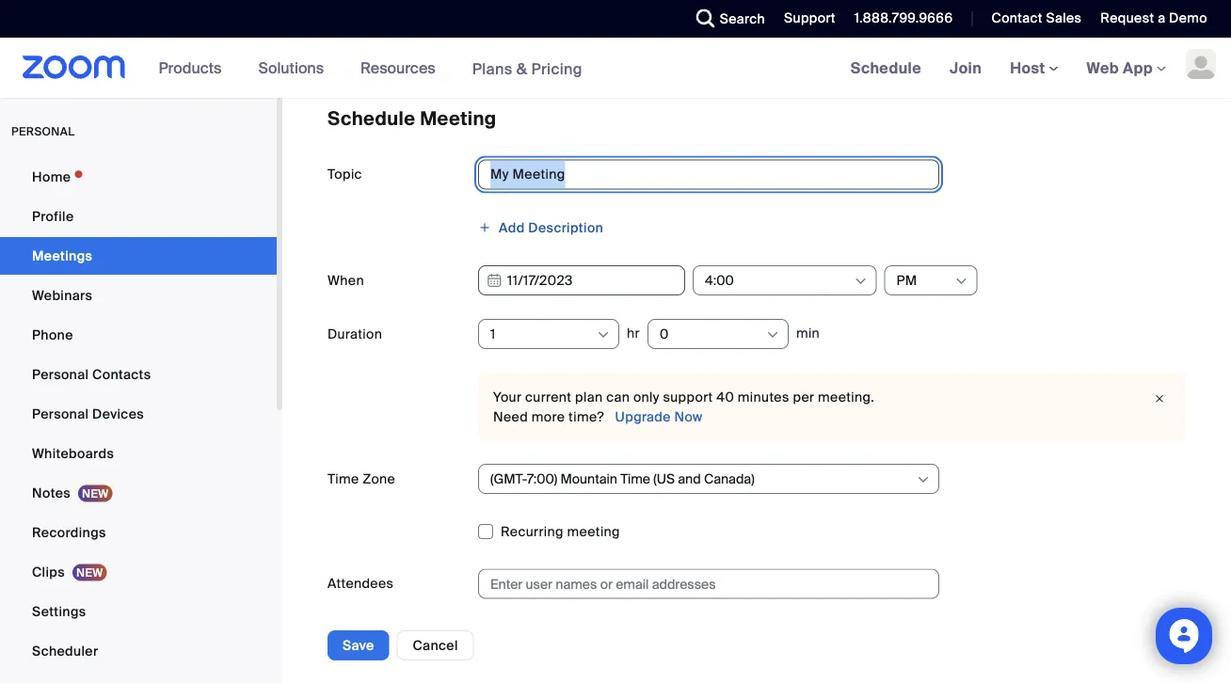 Task type: vqa. For each thing, say whether or not it's contained in the screenshot.
"by" to the top
no



Task type: describe. For each thing, give the bounding box(es) containing it.
to
[[380, 66, 393, 83]]

home
[[32, 168, 71, 185]]

home link
[[0, 158, 277, 196]]

recurring
[[501, 523, 564, 541]]

minutes
[[738, 389, 790, 406]]

show options image for 1
[[596, 328, 611, 343]]

web app
[[1087, 58, 1153, 78]]

whiteboards link
[[0, 435, 277, 473]]

1.888.799.9666 button up join
[[841, 0, 958, 38]]

phone
[[32, 326, 73, 344]]

duration
[[328, 325, 382, 343]]

0
[[660, 325, 669, 343]]

40
[[717, 389, 734, 406]]

1
[[491, 325, 496, 343]]

schedule for schedule meeting
[[328, 107, 416, 131]]

pm
[[897, 272, 918, 289]]

left image
[[328, 64, 341, 83]]

meeting.
[[818, 389, 875, 406]]

profile
[[32, 208, 74, 225]]

host
[[1010, 58, 1049, 78]]

plan
[[575, 389, 603, 406]]

personal devices
[[32, 405, 144, 423]]

zoom logo image
[[23, 56, 126, 79]]

resources
[[361, 58, 436, 78]]

products button
[[159, 38, 230, 98]]

pricing
[[531, 59, 583, 78]]

back to meetings
[[341, 66, 457, 83]]

product information navigation
[[145, 38, 597, 99]]

topic
[[328, 166, 362, 183]]

clips
[[32, 563, 65, 581]]

1 button
[[491, 320, 595, 348]]

attendees
[[328, 575, 394, 593]]

more
[[532, 408, 565, 426]]

products
[[159, 58, 222, 78]]

back to meetings link
[[328, 58, 457, 90]]

scheduler
[[32, 643, 98, 660]]

only
[[634, 389, 660, 406]]

resources button
[[361, 38, 444, 98]]

web
[[1087, 58, 1119, 78]]

settings link
[[0, 593, 277, 631]]

add
[[499, 219, 525, 236]]

cancel
[[413, 637, 458, 654]]

meetings inside "back to meetings" link
[[397, 66, 457, 83]]

webinars
[[32, 287, 92, 304]]

1 vertical spatial show options image
[[765, 328, 780, 343]]

notes
[[32, 484, 71, 502]]

notes link
[[0, 475, 277, 512]]

join link
[[936, 38, 996, 98]]

contact
[[992, 9, 1043, 27]]

show options image for select time zone text box
[[916, 473, 931, 488]]

join
[[950, 58, 982, 78]]

support
[[784, 9, 836, 27]]

sales
[[1046, 9, 1082, 27]]

personal devices link
[[0, 395, 277, 433]]

back
[[345, 66, 377, 83]]

contact sales
[[992, 9, 1082, 27]]

settings
[[32, 603, 86, 620]]

web app button
[[1087, 58, 1167, 78]]

min
[[796, 325, 820, 342]]

meetings inside personal menu menu
[[32, 247, 93, 265]]

plans & pricing
[[472, 59, 583, 78]]

recurring meeting
[[501, 523, 620, 541]]

when
[[328, 272, 364, 289]]

time zone
[[328, 470, 396, 488]]

add image
[[478, 221, 491, 234]]

your current plan can only support 40 minutes per meeting. need more time? upgrade now
[[493, 389, 875, 426]]

profile picture image
[[1186, 49, 1216, 79]]

solutions
[[258, 58, 324, 78]]

description
[[529, 219, 604, 236]]



Task type: locate. For each thing, give the bounding box(es) containing it.
select time zone text field
[[491, 465, 915, 493]]

personal contacts link
[[0, 356, 277, 394]]

recordings
[[32, 524, 106, 541]]

scheduler link
[[0, 633, 277, 670]]

plans
[[472, 59, 513, 78]]

cancel button
[[397, 631, 474, 661]]

1.888.799.9666 button
[[841, 0, 958, 38], [855, 9, 953, 27]]

whiteboards
[[32, 445, 114, 462]]

schedule down "back"
[[328, 107, 416, 131]]

upgrade
[[615, 408, 671, 426]]

show options image right pm dropdown button
[[954, 274, 969, 289]]

contact sales link
[[978, 0, 1087, 38], [992, 9, 1082, 27]]

0 horizontal spatial meetings
[[32, 247, 93, 265]]

clips link
[[0, 554, 277, 591]]

pm button
[[897, 266, 953, 295]]

2 vertical spatial show options image
[[916, 473, 931, 488]]

1 vertical spatial schedule
[[328, 107, 416, 131]]

upgrade now link
[[612, 408, 703, 426]]

personal menu menu
[[0, 158, 277, 684]]

personal up the whiteboards on the left bottom
[[32, 405, 89, 423]]

show options image for select start time text box
[[853, 274, 869, 289]]

select start time text field
[[705, 266, 853, 295]]

personal down phone
[[32, 366, 89, 383]]

save button
[[328, 631, 389, 661]]

meetings link
[[0, 237, 277, 275]]

plans & pricing link
[[472, 59, 583, 78], [472, 59, 583, 78]]

meetings right to
[[397, 66, 457, 83]]

need
[[493, 408, 528, 426]]

When text field
[[478, 265, 685, 296]]

a
[[1158, 9, 1166, 27]]

current
[[525, 389, 572, 406]]

hr
[[627, 325, 640, 342]]

meeting
[[420, 107, 497, 131]]

schedule down 1.888.799.9666
[[851, 58, 922, 78]]

show options image
[[954, 274, 969, 289], [596, 328, 611, 343]]

meetings
[[397, 66, 457, 83], [32, 247, 93, 265]]

search
[[720, 10, 765, 27]]

search button
[[682, 0, 770, 38]]

meetings up webinars
[[32, 247, 93, 265]]

1 vertical spatial personal
[[32, 405, 89, 423]]

1 horizontal spatial meetings
[[397, 66, 457, 83]]

1 personal from the top
[[32, 366, 89, 383]]

Persistent Chat, enter email address,Enter user names or email addresses text field
[[491, 570, 910, 598]]

solutions button
[[258, 38, 332, 98]]

schedule meeting
[[328, 107, 497, 131]]

0 vertical spatial meetings
[[397, 66, 457, 83]]

show options image for pm
[[954, 274, 969, 289]]

1.888.799.9666 button up schedule link
[[855, 9, 953, 27]]

request a demo
[[1101, 9, 1208, 27]]

banner containing products
[[0, 38, 1231, 99]]

request
[[1101, 9, 1155, 27]]

personal contacts
[[32, 366, 151, 383]]

recordings link
[[0, 514, 277, 552]]

2 horizontal spatial show options image
[[916, 473, 931, 488]]

personal for personal contacts
[[32, 366, 89, 383]]

add description
[[499, 219, 604, 236]]

schedule inside meetings navigation
[[851, 58, 922, 78]]

contacts
[[92, 366, 151, 383]]

0 vertical spatial show options image
[[954, 274, 969, 289]]

personal for personal devices
[[32, 405, 89, 423]]

show options image
[[853, 274, 869, 289], [765, 328, 780, 343], [916, 473, 931, 488]]

devices
[[92, 405, 144, 423]]

support
[[663, 389, 713, 406]]

0 horizontal spatial show options image
[[596, 328, 611, 343]]

1 horizontal spatial show options image
[[954, 274, 969, 289]]

zone
[[363, 470, 396, 488]]

save
[[343, 637, 374, 654]]

webinars link
[[0, 277, 277, 314]]

close image
[[1149, 390, 1171, 409]]

0 vertical spatial personal
[[32, 366, 89, 383]]

app
[[1123, 58, 1153, 78]]

now
[[675, 408, 703, 426]]

meeting
[[567, 523, 620, 541]]

schedule link
[[837, 38, 936, 98]]

1 horizontal spatial show options image
[[853, 274, 869, 289]]

add description button
[[478, 213, 604, 242]]

host button
[[1010, 58, 1059, 78]]

can
[[606, 389, 630, 406]]

0 horizontal spatial show options image
[[765, 328, 780, 343]]

profile link
[[0, 198, 277, 235]]

support link
[[770, 0, 841, 38], [784, 9, 836, 27]]

per
[[793, 389, 815, 406]]

schedule for schedule
[[851, 58, 922, 78]]

0 vertical spatial show options image
[[853, 274, 869, 289]]

0 button
[[660, 320, 764, 348]]

1.888.799.9666
[[855, 9, 953, 27]]

2 personal from the top
[[32, 405, 89, 423]]

show options image left hr
[[596, 328, 611, 343]]

meetings navigation
[[837, 38, 1231, 99]]

personal
[[11, 124, 75, 139]]

0 vertical spatial schedule
[[851, 58, 922, 78]]

&
[[517, 59, 528, 78]]

0 horizontal spatial schedule
[[328, 107, 416, 131]]

1 vertical spatial meetings
[[32, 247, 93, 265]]

phone link
[[0, 316, 277, 354]]

1 vertical spatial show options image
[[596, 328, 611, 343]]

Topic text field
[[478, 160, 940, 190]]

1 horizontal spatial schedule
[[851, 58, 922, 78]]

time?
[[569, 408, 604, 426]]

banner
[[0, 38, 1231, 99]]

your
[[493, 389, 522, 406]]



